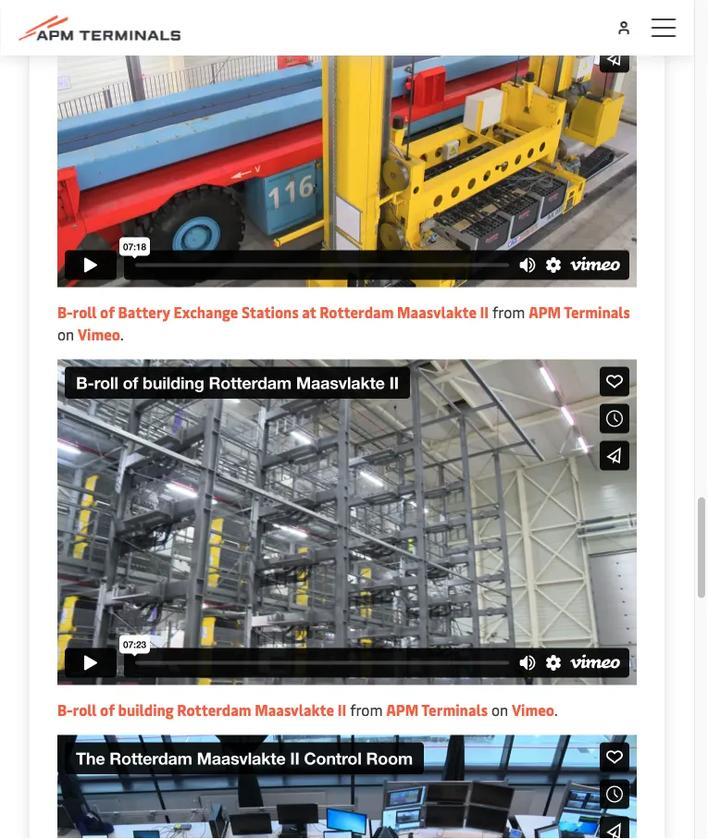 Task type: vqa. For each thing, say whether or not it's contained in the screenshot.
bottom Vimeo
yes



Task type: locate. For each thing, give the bounding box(es) containing it.
roll for b-roll of building rotterdam maasvlakte ii
[[73, 700, 97, 720]]

0 horizontal spatial on
[[57, 324, 74, 344]]

b-roll of building rotterdam maasvlakte ii link
[[57, 700, 347, 720]]

1 horizontal spatial vimeo link
[[512, 700, 555, 720]]

of for building
[[100, 700, 115, 720]]

1 horizontal spatial terminals
[[564, 302, 631, 322]]

0 horizontal spatial rotterdam
[[177, 700, 251, 720]]

from
[[493, 302, 525, 322], [350, 700, 383, 720]]

1 b- from the top
[[57, 302, 73, 322]]

0 vertical spatial rotterdam
[[320, 302, 394, 322]]

1 vertical spatial on
[[492, 700, 508, 720]]

of left building
[[100, 700, 115, 720]]

1 vertical spatial vimeo link
[[512, 700, 555, 720]]

of inside b-roll of battery exchange stations at rotterdam maasvlakte ii from apm terminals on vimeo .
[[100, 302, 115, 322]]

of left battery
[[100, 302, 115, 322]]

vimeo
[[78, 324, 120, 344], [512, 700, 555, 720]]

0 horizontal spatial from
[[350, 700, 383, 720]]

2 b- from the top
[[57, 700, 73, 720]]

0 horizontal spatial .
[[120, 324, 124, 344]]

0 vertical spatial from
[[493, 302, 525, 322]]

at
[[302, 302, 316, 322]]

rotterdam
[[320, 302, 394, 322], [177, 700, 251, 720]]

1 vertical spatial apm terminals link
[[386, 700, 488, 720]]

1 horizontal spatial apm
[[529, 302, 561, 322]]

vimeo link for b-roll of battery exchange stations at rotterdam maasvlakte ii from apm terminals on vimeo .
[[78, 324, 120, 344]]

maasvlakte inside b-roll of battery exchange stations at rotterdam maasvlakte ii from apm terminals on vimeo .
[[397, 302, 477, 322]]

2 roll from the top
[[73, 700, 97, 720]]

0 horizontal spatial ii
[[338, 700, 347, 720]]

stations
[[242, 302, 299, 322]]

1 roll from the top
[[73, 302, 97, 322]]

1 vertical spatial b-
[[57, 700, 73, 720]]

apm terminals link
[[529, 302, 631, 322], [386, 700, 488, 720]]

0 vertical spatial apm terminals link
[[529, 302, 631, 322]]

roll inside b-roll of battery exchange stations at rotterdam maasvlakte ii from apm terminals on vimeo .
[[73, 302, 97, 322]]

0 vertical spatial roll
[[73, 302, 97, 322]]

0 horizontal spatial maasvlakte
[[255, 700, 334, 720]]

rotterdam right at
[[320, 302, 394, 322]]

0 vertical spatial apm
[[529, 302, 561, 322]]

0 vertical spatial of
[[100, 302, 115, 322]]

vimeo link
[[78, 324, 120, 344], [512, 700, 555, 720]]

1 vertical spatial ii
[[338, 700, 347, 720]]

1 vertical spatial .
[[555, 700, 558, 720]]

1 horizontal spatial ii
[[480, 302, 489, 322]]

roll left building
[[73, 700, 97, 720]]

roll for b-roll of battery exchange stations at rotterdam maasvlakte ii
[[73, 302, 97, 322]]

1 horizontal spatial from
[[493, 302, 525, 322]]

apm
[[529, 302, 561, 322], [386, 700, 419, 720]]

b-
[[57, 302, 73, 322], [57, 700, 73, 720]]

1 vertical spatial terminals
[[422, 700, 488, 720]]

of
[[100, 302, 115, 322], [100, 700, 115, 720]]

1 vertical spatial roll
[[73, 700, 97, 720]]

1 vertical spatial from
[[350, 700, 383, 720]]

1 horizontal spatial maasvlakte
[[397, 302, 477, 322]]

1 horizontal spatial apm terminals link
[[529, 302, 631, 322]]

.
[[120, 324, 124, 344], [555, 700, 558, 720]]

1 of from the top
[[100, 302, 115, 322]]

b- inside b-roll of battery exchange stations at rotterdam maasvlakte ii from apm terminals on vimeo .
[[57, 302, 73, 322]]

apm inside b-roll of battery exchange stations at rotterdam maasvlakte ii from apm terminals on vimeo .
[[529, 302, 561, 322]]

0 horizontal spatial apm terminals link
[[386, 700, 488, 720]]

2 of from the top
[[100, 700, 115, 720]]

rotterdam right building
[[177, 700, 251, 720]]

0 vertical spatial maasvlakte
[[397, 302, 477, 322]]

on
[[57, 324, 74, 344], [492, 700, 508, 720]]

0 horizontal spatial apm
[[386, 700, 419, 720]]

0 vertical spatial terminals
[[564, 302, 631, 322]]

0 vertical spatial b-
[[57, 302, 73, 322]]

exchange
[[174, 302, 238, 322]]

0 vertical spatial ii
[[480, 302, 489, 322]]

from inside b-roll of battery exchange stations at rotterdam maasvlakte ii from apm terminals on vimeo .
[[493, 302, 525, 322]]

b-roll of battery exchange stations at rotterdam maasvlakte ii from apm terminals on vimeo .
[[57, 302, 631, 344]]

0 horizontal spatial vimeo
[[78, 324, 120, 344]]

1 vertical spatial of
[[100, 700, 115, 720]]

. inside b-roll of battery exchange stations at rotterdam maasvlakte ii from apm terminals on vimeo .
[[120, 324, 124, 344]]

b- left battery
[[57, 302, 73, 322]]

0 vertical spatial on
[[57, 324, 74, 344]]

0 vertical spatial vimeo link
[[78, 324, 120, 344]]

1 horizontal spatial rotterdam
[[320, 302, 394, 322]]

ii inside b-roll of battery exchange stations at rotterdam maasvlakte ii from apm terminals on vimeo .
[[480, 302, 489, 322]]

apm terminals link for from
[[529, 302, 631, 322]]

roll left battery
[[73, 302, 97, 322]]

0 horizontal spatial vimeo link
[[78, 324, 120, 344]]

0 horizontal spatial terminals
[[422, 700, 488, 720]]

roll
[[73, 302, 97, 322], [73, 700, 97, 720]]

b-roll of building rotterdam maasvlakte ii from apm terminals on vimeo .
[[57, 700, 558, 720]]

vimeo inside b-roll of battery exchange stations at rotterdam maasvlakte ii from apm terminals on vimeo .
[[78, 324, 120, 344]]

1 horizontal spatial vimeo
[[512, 700, 555, 720]]

0 vertical spatial vimeo
[[78, 324, 120, 344]]

maasvlakte
[[397, 302, 477, 322], [255, 700, 334, 720]]

b- left building
[[57, 700, 73, 720]]

rotterdam inside b-roll of battery exchange stations at rotterdam maasvlakte ii from apm terminals on vimeo .
[[320, 302, 394, 322]]

ii
[[480, 302, 489, 322], [338, 700, 347, 720]]

1 horizontal spatial on
[[492, 700, 508, 720]]

terminals
[[564, 302, 631, 322], [422, 700, 488, 720]]

b- for b-roll of building rotterdam maasvlakte ii
[[57, 700, 73, 720]]

0 vertical spatial .
[[120, 324, 124, 344]]

1 vertical spatial apm
[[386, 700, 419, 720]]



Task type: describe. For each thing, give the bounding box(es) containing it.
1 vertical spatial vimeo
[[512, 700, 555, 720]]

terminals inside b-roll of battery exchange stations at rotterdam maasvlakte ii from apm terminals on vimeo .
[[564, 302, 631, 322]]

building
[[118, 700, 174, 720]]

vimeo link for b-roll of building rotterdam maasvlakte ii from apm terminals on vimeo .
[[512, 700, 555, 720]]

1 vertical spatial maasvlakte
[[255, 700, 334, 720]]

b- for b-roll of battery exchange stations at rotterdam maasvlakte ii
[[57, 302, 73, 322]]

battery
[[118, 302, 170, 322]]

of for battery
[[100, 302, 115, 322]]

1 horizontal spatial .
[[555, 700, 558, 720]]

b-roll of battery exchange stations at rotterdam maasvlakte ii link
[[57, 302, 489, 322]]

apm terminals link for on
[[386, 700, 488, 720]]

on inside b-roll of battery exchange stations at rotterdam maasvlakte ii from apm terminals on vimeo .
[[57, 324, 74, 344]]

1 vertical spatial rotterdam
[[177, 700, 251, 720]]



